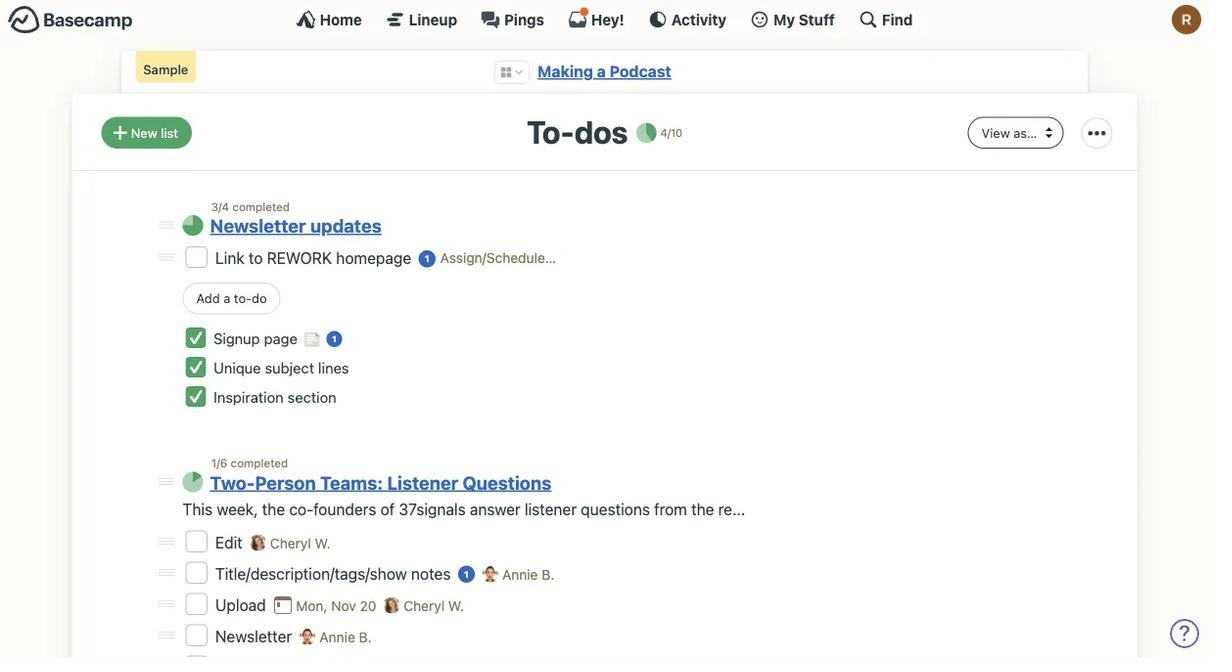 Task type: describe. For each thing, give the bounding box(es) containing it.
title/description/tags/show
[[215, 565, 407, 583]]

2 the from the left
[[691, 501, 714, 520]]

title/description/tags/show notes link
[[215, 565, 455, 583]]

cheryl walters image
[[250, 535, 266, 552]]

podcast
[[610, 62, 671, 81]]

link to rework homepage link
[[215, 249, 416, 268]]

two-person teams: listener questions link
[[210, 473, 551, 494]]

edit link
[[215, 533, 247, 552]]

homepage
[[336, 249, 411, 268]]

home link
[[296, 10, 362, 29]]

unique subject lines
[[213, 360, 349, 377]]

sample element
[[136, 51, 196, 83]]

signup page link
[[213, 331, 301, 348]]

newsletter updates link
[[210, 215, 382, 237]]

as…
[[1014, 125, 1037, 140]]

my stuff
[[774, 11, 835, 28]]

b. for annie bryan icon
[[542, 567, 554, 583]]

to-dos
[[527, 113, 628, 150]]

new list link
[[101, 117, 192, 149]]

add
[[196, 291, 220, 306]]

1/6 completed link
[[211, 457, 288, 470]]

person
[[255, 473, 316, 494]]

co-
[[289, 501, 313, 520]]

assign/schedule…
[[440, 250, 556, 266]]

annie bryan image
[[299, 629, 316, 646]]

signup
[[213, 331, 260, 348]]

to-
[[527, 113, 574, 150]]

completed for two-
[[231, 457, 288, 470]]

subject
[[265, 360, 314, 377]]

questions
[[581, 501, 650, 520]]

rework
[[267, 249, 332, 268]]

teams:
[[320, 473, 383, 494]]

inspiration
[[213, 389, 284, 406]]

my stuff button
[[750, 10, 835, 29]]

assign/schedule… link
[[440, 248, 556, 269]]

inspiration section
[[213, 389, 337, 406]]

cheryl for cheryl w. link for cheryl walters image
[[404, 598, 445, 614]]

this week, the co-founders of 37signals answer listener questions from the re...
[[183, 501, 745, 520]]

annie bryan image
[[482, 566, 499, 583]]

1 vertical spatial 1
[[332, 334, 337, 345]]

newsletter for newsletter link
[[215, 627, 296, 646]]

3/4 completed link
[[211, 200, 290, 213]]

listener
[[387, 473, 459, 494]]

stuff
[[799, 11, 835, 28]]

upload link
[[215, 596, 270, 615]]

b. for annie bryan image
[[359, 629, 372, 646]]

37signals
[[399, 501, 466, 520]]

making
[[538, 62, 593, 81]]

answer
[[470, 501, 521, 520]]

listener
[[525, 501, 577, 520]]

making a podcast link
[[538, 62, 671, 81]]

from
[[654, 501, 687, 520]]

1 the from the left
[[262, 501, 285, 520]]

a for add
[[223, 291, 230, 306]]

find button
[[859, 10, 913, 29]]

cheryl w. for cheryl walters icon
[[270, 535, 331, 552]]

inspiration section link
[[213, 389, 337, 406]]

list
[[161, 125, 178, 140]]

page
[[264, 331, 298, 348]]

activity link
[[648, 10, 727, 29]]

to-
[[234, 291, 252, 306]]

view
[[982, 125, 1010, 140]]

this week, the co-founders of 37signals answer listener questions from the re... link
[[183, 501, 745, 520]]

founders
[[313, 501, 376, 520]]

3/4
[[211, 200, 229, 213]]

section
[[288, 389, 337, 406]]

newsletter link
[[215, 627, 296, 646]]

hey!
[[591, 11, 625, 28]]

1 link for title/description/tags/show notes
[[458, 566, 475, 584]]

w. for cheryl walters icon
[[315, 535, 331, 552]]

unique subject lines link
[[213, 360, 349, 377]]

edit
[[215, 533, 247, 552]]

1 inside title/description/tags/show notes 1
[[464, 569, 469, 580]]

4/10
[[660, 126, 682, 140]]

1 link for signup page
[[326, 332, 342, 348]]

questions
[[463, 473, 551, 494]]

link to rework homepage 1
[[215, 249, 430, 268]]

view as… button
[[968, 117, 1064, 149]]

breadcrumb element
[[121, 51, 1088, 93]]

upload
[[215, 596, 270, 615]]

sample
[[143, 62, 188, 76]]



Task type: vqa. For each thing, say whether or not it's contained in the screenshot.
Sarah Silvers ICON
no



Task type: locate. For each thing, give the bounding box(es) containing it.
cheryl w. link for cheryl walters icon
[[270, 535, 331, 552]]

this
[[183, 501, 213, 520]]

week,
[[217, 501, 258, 520]]

b. down 20
[[359, 629, 372, 646]]

cheryl w. up title/description/tags/show
[[270, 535, 331, 552]]

1 up lines
[[332, 334, 337, 345]]

0 vertical spatial 1
[[425, 253, 430, 264]]

1 horizontal spatial 1 link
[[419, 250, 436, 268]]

mon,
[[296, 598, 327, 614]]

cheryl right cheryl walters icon
[[270, 535, 311, 552]]

0 vertical spatial annie b. link
[[502, 567, 554, 583]]

1 horizontal spatial annie b. link
[[502, 567, 554, 583]]

re...
[[718, 501, 745, 520]]

cheryl w. link down notes
[[404, 598, 464, 614]]

2 horizontal spatial 1 link
[[458, 566, 475, 584]]

1 horizontal spatial a
[[597, 62, 606, 81]]

completed up person
[[231, 457, 288, 470]]

hey! button
[[568, 7, 625, 29]]

unique
[[213, 360, 261, 377]]

w. for cheryl walters image
[[448, 598, 464, 614]]

nov
[[331, 598, 356, 614]]

1 link
[[419, 250, 436, 268], [326, 332, 342, 348], [458, 566, 475, 584]]

annie b. right annie bryan icon
[[502, 567, 554, 583]]

notes
[[411, 565, 451, 583]]

0 horizontal spatial annie b. link
[[320, 629, 372, 646]]

0 vertical spatial cheryl w. link
[[270, 535, 331, 552]]

cheryl w. link for cheryl walters image
[[404, 598, 464, 614]]

1 horizontal spatial annie b.
[[502, 567, 554, 583]]

annie b. link down nov
[[320, 629, 372, 646]]

0 horizontal spatial 1
[[332, 334, 337, 345]]

b. right annie bryan icon
[[542, 567, 554, 583]]

cheryl w. down notes
[[404, 598, 464, 614]]

mon, nov 20 link
[[273, 598, 377, 614]]

two-
[[210, 473, 255, 494]]

1 horizontal spatial b.
[[542, 567, 554, 583]]

newsletter for newsletter updates
[[210, 215, 306, 237]]

1 link right homepage
[[419, 250, 436, 268]]

annie b. down nov
[[320, 629, 372, 646]]

1 inside link to rework homepage 1
[[425, 253, 430, 264]]

1 link for link to rework homepage
[[419, 250, 436, 268]]

annie b. link
[[502, 567, 554, 583], [320, 629, 372, 646]]

a right making
[[597, 62, 606, 81]]

annie b.
[[502, 567, 554, 583], [320, 629, 372, 646]]

newsletter
[[210, 215, 306, 237], [215, 627, 296, 646]]

1/6 completed
[[211, 457, 288, 470]]

1 vertical spatial annie
[[320, 629, 355, 646]]

0 horizontal spatial b.
[[359, 629, 372, 646]]

w. up title/description/tags/show
[[315, 535, 331, 552]]

annie b. link right annie bryan icon
[[502, 567, 554, 583]]

1 vertical spatial annie b.
[[320, 629, 372, 646]]

dos
[[574, 113, 628, 150]]

cheryl w. link
[[270, 535, 331, 552], [404, 598, 464, 614]]

newsletter down upload link
[[215, 627, 296, 646]]

pings button
[[481, 10, 544, 29]]

making a podcast
[[538, 62, 671, 81]]

w. down notes
[[448, 598, 464, 614]]

annie for annie b. link associated with annie bryan image
[[320, 629, 355, 646]]

title/description/tags/show notes 1
[[215, 565, 469, 583]]

annie right annie bryan icon
[[502, 567, 538, 583]]

1 horizontal spatial 1
[[425, 253, 430, 264]]

b.
[[542, 567, 554, 583], [359, 629, 372, 646]]

0 horizontal spatial w.
[[315, 535, 331, 552]]

lineup
[[409, 11, 457, 28]]

annie b. link for annie bryan image
[[320, 629, 372, 646]]

activity
[[672, 11, 727, 28]]

1 vertical spatial cheryl w.
[[404, 598, 464, 614]]

1 vertical spatial completed
[[231, 457, 288, 470]]

annie b. for annie b. link associated with annie bryan icon
[[502, 567, 554, 583]]

do
[[252, 291, 267, 306]]

ruby image
[[1172, 5, 1201, 34]]

link
[[215, 249, 245, 268]]

0 vertical spatial annie
[[502, 567, 538, 583]]

1 vertical spatial cheryl w. link
[[404, 598, 464, 614]]

2 vertical spatial 1
[[464, 569, 469, 580]]

1 horizontal spatial cheryl w.
[[404, 598, 464, 614]]

completed for newsletter
[[232, 200, 290, 213]]

lineup link
[[385, 10, 457, 29]]

the left co-
[[262, 501, 285, 520]]

1/6
[[211, 457, 227, 470]]

lines
[[318, 360, 349, 377]]

annie b. for annie b. link associated with annie bryan image
[[320, 629, 372, 646]]

newsletter updates
[[210, 215, 382, 237]]

1 horizontal spatial cheryl w. link
[[404, 598, 464, 614]]

2 vertical spatial 1 link
[[458, 566, 475, 584]]

0 vertical spatial newsletter
[[210, 215, 306, 237]]

1 vertical spatial annie b. link
[[320, 629, 372, 646]]

20
[[360, 598, 377, 614]]

add a to-do
[[196, 291, 267, 306]]

new list
[[131, 125, 178, 140]]

0 horizontal spatial a
[[223, 291, 230, 306]]

newsletter down 3/4 completed
[[210, 215, 306, 237]]

cheryl w.
[[270, 535, 331, 552], [404, 598, 464, 614]]

a inside button
[[223, 291, 230, 306]]

view as…
[[982, 125, 1037, 140]]

1 horizontal spatial cheryl
[[404, 598, 445, 614]]

annie right annie bryan image
[[320, 629, 355, 646]]

1 vertical spatial newsletter
[[215, 627, 296, 646]]

cheryl walters image
[[383, 598, 400, 614]]

0 vertical spatial annie b.
[[502, 567, 554, 583]]

0 horizontal spatial cheryl
[[270, 535, 311, 552]]

cheryl for cheryl w. link for cheryl walters icon
[[270, 535, 311, 552]]

new
[[131, 125, 157, 140]]

the left re...
[[691, 501, 714, 520]]

annie
[[502, 567, 538, 583], [320, 629, 355, 646]]

0 vertical spatial a
[[597, 62, 606, 81]]

1 vertical spatial w.
[[448, 598, 464, 614]]

1 horizontal spatial the
[[691, 501, 714, 520]]

1 horizontal spatial annie
[[502, 567, 538, 583]]

0 horizontal spatial the
[[262, 501, 285, 520]]

1 vertical spatial cheryl
[[404, 598, 445, 614]]

cheryl w. for cheryl walters image
[[404, 598, 464, 614]]

0 vertical spatial 1 link
[[419, 250, 436, 268]]

find
[[882, 11, 913, 28]]

0 horizontal spatial annie b.
[[320, 629, 372, 646]]

signup page
[[213, 331, 301, 348]]

1 horizontal spatial w.
[[448, 598, 464, 614]]

the
[[262, 501, 285, 520], [691, 501, 714, 520]]

0 vertical spatial cheryl w.
[[270, 535, 331, 552]]

annie b. link for annie bryan icon
[[502, 567, 554, 583]]

0 vertical spatial cheryl
[[270, 535, 311, 552]]

0 vertical spatial completed
[[232, 200, 290, 213]]

2 horizontal spatial 1
[[464, 569, 469, 580]]

1 right homepage
[[425, 253, 430, 264]]

completed
[[232, 200, 290, 213], [231, 457, 288, 470]]

1 vertical spatial a
[[223, 291, 230, 306]]

updates
[[310, 215, 382, 237]]

0 horizontal spatial cheryl w. link
[[270, 535, 331, 552]]

cheryl w. link up title/description/tags/show
[[270, 535, 331, 552]]

switch accounts image
[[8, 5, 133, 35]]

a left to-
[[223, 291, 230, 306]]

1 link up lines
[[326, 332, 342, 348]]

3/4 completed
[[211, 200, 290, 213]]

add a to-do button
[[183, 283, 281, 315]]

to
[[249, 249, 263, 268]]

w.
[[315, 535, 331, 552], [448, 598, 464, 614]]

completed up newsletter updates link on the top
[[232, 200, 290, 213]]

annie for annie b. link associated with annie bryan icon
[[502, 567, 538, 583]]

two-person teams: listener questions
[[210, 473, 551, 494]]

cheryl right cheryl walters image
[[404, 598, 445, 614]]

home
[[320, 11, 362, 28]]

main element
[[0, 0, 1209, 38]]

0 horizontal spatial 1 link
[[326, 332, 342, 348]]

of
[[380, 501, 395, 520]]

a for making
[[597, 62, 606, 81]]

cheryl
[[270, 535, 311, 552], [404, 598, 445, 614]]

0 horizontal spatial cheryl w.
[[270, 535, 331, 552]]

my
[[774, 11, 795, 28]]

0 vertical spatial w.
[[315, 535, 331, 552]]

1 left annie bryan icon
[[464, 569, 469, 580]]

pings
[[504, 11, 544, 28]]

1
[[425, 253, 430, 264], [332, 334, 337, 345], [464, 569, 469, 580]]

0 vertical spatial b.
[[542, 567, 554, 583]]

1 vertical spatial 1 link
[[326, 332, 342, 348]]

mon, nov 20
[[296, 598, 377, 614]]

1 link left annie bryan icon
[[458, 566, 475, 584]]

1 vertical spatial b.
[[359, 629, 372, 646]]

0 horizontal spatial annie
[[320, 629, 355, 646]]

a
[[597, 62, 606, 81], [223, 291, 230, 306]]



